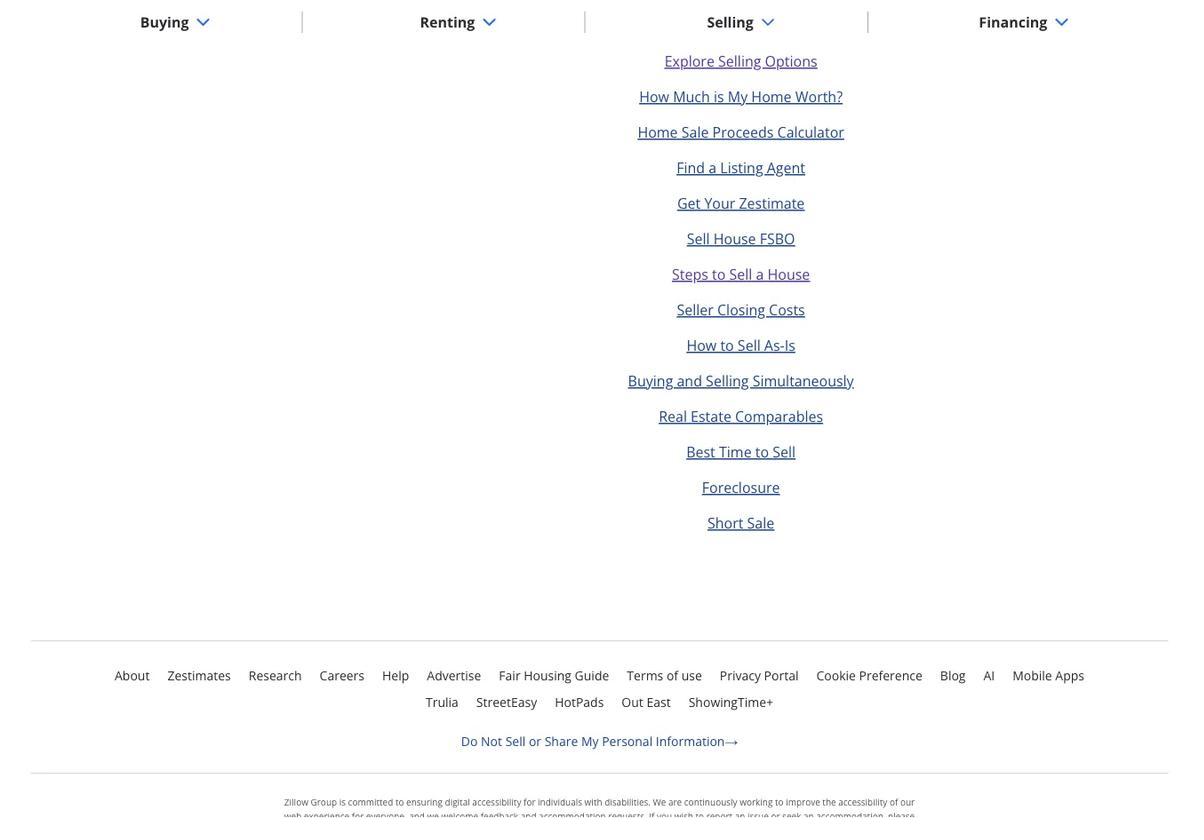 Task type: vqa. For each thing, say whether or not it's contained in the screenshot.
right the Ice
no



Task type: locate. For each thing, give the bounding box(es) containing it.
my
[[728, 87, 748, 106], [581, 733, 599, 750]]

my right share
[[581, 733, 599, 750]]

1 horizontal spatial an
[[804, 811, 814, 819]]

and right the feedback
[[521, 811, 537, 819]]

1 horizontal spatial buying
[[628, 371, 673, 391]]

sell right the not
[[506, 733, 526, 750]]

sale down much
[[682, 123, 709, 142]]

0 horizontal spatial accessibility
[[472, 796, 521, 808]]

0 vertical spatial selling
[[707, 12, 754, 31]]

of left use on the bottom
[[667, 668, 678, 684]]

requests.
[[608, 811, 647, 819]]

privacy portal
[[720, 668, 799, 684]]

web
[[284, 811, 302, 819]]

sell up steps
[[687, 229, 710, 248]]

of inside terms of use link
[[667, 668, 678, 684]]

1 vertical spatial of
[[890, 796, 898, 808]]

ai link
[[984, 665, 995, 687]]

are
[[669, 796, 682, 808]]

how for how to sell as-is
[[687, 336, 717, 355]]

0 horizontal spatial buying
[[140, 12, 189, 31]]

0 vertical spatial buying
[[140, 12, 189, 31]]

1 vertical spatial my
[[581, 733, 599, 750]]

help
[[382, 668, 409, 684]]

or left seek
[[771, 811, 780, 819]]

short sale link
[[708, 514, 775, 533]]

my up home sale proceeds calculator link
[[728, 87, 748, 106]]

mobile
[[1013, 668, 1052, 684]]

digital
[[445, 796, 470, 808]]

of left our
[[890, 796, 898, 808]]

research
[[249, 668, 302, 684]]

how down seller
[[687, 336, 717, 355]]

0 vertical spatial house
[[714, 229, 756, 248]]

personal
[[602, 733, 653, 750]]

best time to sell link
[[686, 443, 796, 462]]

selling up explore selling options link
[[707, 12, 754, 31]]

0 horizontal spatial and
[[409, 811, 425, 819]]

much
[[673, 87, 710, 106]]

short sale
[[708, 514, 775, 533]]

estate
[[691, 407, 732, 426]]

best
[[686, 443, 716, 462]]

an down improve
[[804, 811, 814, 819]]

real
[[659, 407, 687, 426]]

is
[[785, 336, 796, 355]]

1 horizontal spatial is
[[714, 87, 724, 106]]

or
[[529, 733, 541, 750], [771, 811, 780, 819]]

is right much
[[714, 87, 724, 106]]

zestimate
[[739, 194, 805, 213]]

steps
[[672, 265, 708, 284]]

your
[[704, 194, 736, 213]]

0 vertical spatial sale
[[682, 123, 709, 142]]

closing
[[717, 300, 765, 319]]

showingtime+ link
[[689, 692, 774, 713]]

selling inside button
[[707, 12, 754, 31]]

house up costs
[[768, 265, 810, 284]]

is right group
[[339, 796, 346, 808]]

of
[[667, 668, 678, 684], [890, 796, 898, 808]]

a right find
[[709, 158, 717, 177]]

information
[[656, 733, 725, 750]]

accommodation,
[[816, 811, 886, 819]]

0 horizontal spatial of
[[667, 668, 678, 684]]

1 horizontal spatial a
[[756, 265, 764, 284]]

do not sell or share my personal information →
[[461, 733, 738, 750]]

for left individuals
[[524, 796, 536, 808]]

0 vertical spatial for
[[524, 796, 536, 808]]

for down committed
[[352, 811, 364, 819]]

house up the steps to sell a house link
[[714, 229, 756, 248]]

1 horizontal spatial sale
[[747, 514, 775, 533]]

1 horizontal spatial accessibility
[[839, 796, 888, 808]]

selling up how much is my home worth?
[[718, 51, 761, 71]]

1 vertical spatial house
[[768, 265, 810, 284]]

1 vertical spatial for
[[352, 811, 364, 819]]

please
[[888, 811, 915, 819]]

2 horizontal spatial and
[[677, 371, 702, 391]]

sell for do not sell or share my personal information →
[[506, 733, 526, 750]]

0 vertical spatial my
[[728, 87, 748, 106]]

1 horizontal spatial of
[[890, 796, 898, 808]]

2 accessibility from the left
[[839, 796, 888, 808]]

to
[[712, 265, 726, 284], [720, 336, 734, 355], [755, 443, 769, 462], [396, 796, 404, 808], [775, 796, 784, 808], [696, 811, 704, 819]]

0 vertical spatial is
[[714, 87, 724, 106]]

sell for how to sell as-is
[[738, 336, 761, 355]]

0 horizontal spatial an
[[735, 811, 745, 819]]

1 vertical spatial sale
[[747, 514, 775, 533]]

buying
[[140, 12, 189, 31], [628, 371, 673, 391]]

0 horizontal spatial for
[[352, 811, 364, 819]]

1 horizontal spatial house
[[768, 265, 810, 284]]

accessibility up the feedback
[[472, 796, 521, 808]]

sale for short
[[747, 514, 775, 533]]

trulia
[[426, 694, 459, 711]]

report
[[706, 811, 733, 819]]

cookie
[[817, 668, 856, 684]]

1 horizontal spatial or
[[771, 811, 780, 819]]

0 horizontal spatial my
[[581, 733, 599, 750]]

sale right short
[[747, 514, 775, 533]]

advertise
[[427, 668, 481, 684]]

hotpads link
[[555, 692, 604, 713]]

0 vertical spatial a
[[709, 158, 717, 177]]

zestimates link
[[168, 665, 231, 687]]

and down ensuring
[[409, 811, 425, 819]]

0 vertical spatial home
[[752, 87, 792, 106]]

accommodation
[[539, 811, 606, 819]]

1 vertical spatial or
[[771, 811, 780, 819]]

trulia link
[[426, 692, 459, 713]]

sell down comparables
[[773, 443, 796, 462]]

how much is my home worth?
[[639, 87, 843, 106]]

steps to sell a house
[[672, 265, 810, 284]]

0 horizontal spatial home
[[638, 123, 678, 142]]

sell house fsbo link
[[687, 229, 795, 248]]

0 vertical spatial or
[[529, 733, 541, 750]]

welcome
[[441, 811, 478, 819]]

and
[[677, 371, 702, 391], [409, 811, 425, 819], [521, 811, 537, 819]]

sell
[[687, 229, 710, 248], [729, 265, 752, 284], [738, 336, 761, 355], [773, 443, 796, 462], [506, 733, 526, 750]]

home sale proceeds calculator
[[638, 123, 844, 142]]

1 horizontal spatial and
[[521, 811, 537, 819]]

blog
[[940, 668, 966, 684]]

issue
[[748, 811, 769, 819]]

1 vertical spatial a
[[756, 265, 764, 284]]

home up find
[[638, 123, 678, 142]]

short
[[708, 514, 744, 533]]

house
[[714, 229, 756, 248], [768, 265, 810, 284]]

1 horizontal spatial how
[[687, 336, 717, 355]]

0 vertical spatial how
[[639, 87, 669, 106]]

zestimates
[[168, 668, 231, 684]]

selling up real estate comparables
[[706, 371, 749, 391]]

0 horizontal spatial sale
[[682, 123, 709, 142]]

1 an from the left
[[735, 811, 745, 819]]

1 vertical spatial how
[[687, 336, 717, 355]]

1 vertical spatial buying
[[628, 371, 673, 391]]

or left share
[[529, 733, 541, 750]]

1 vertical spatial is
[[339, 796, 346, 808]]

is for group
[[339, 796, 346, 808]]

0 horizontal spatial is
[[339, 796, 346, 808]]

explore selling options
[[665, 51, 818, 71]]

selling
[[707, 12, 754, 31], [718, 51, 761, 71], [706, 371, 749, 391]]

help link
[[382, 665, 409, 687]]

0 horizontal spatial or
[[529, 733, 541, 750]]

0 horizontal spatial how
[[639, 87, 669, 106]]

to up seek
[[775, 796, 784, 808]]

find a listing agent
[[677, 158, 806, 177]]

sell left as-
[[738, 336, 761, 355]]

accessibility up accommodation,
[[839, 796, 888, 808]]

explore selling options link
[[665, 51, 818, 71]]

1 horizontal spatial for
[[524, 796, 536, 808]]

home down options
[[752, 87, 792, 106]]

1 vertical spatial home
[[638, 123, 678, 142]]

0 vertical spatial of
[[667, 668, 678, 684]]

2 an from the left
[[804, 811, 814, 819]]

an left 'issue'
[[735, 811, 745, 819]]

listing
[[720, 158, 763, 177]]

0 horizontal spatial house
[[714, 229, 756, 248]]

how
[[639, 87, 669, 106], [687, 336, 717, 355]]

how left much
[[639, 87, 669, 106]]

buying inside 'button'
[[140, 12, 189, 31]]

privacy
[[720, 668, 761, 684]]

we
[[427, 811, 439, 819]]

sell down sell house fsbo
[[729, 265, 752, 284]]

how for how much is my home worth?
[[639, 87, 669, 106]]

how to sell as-is link
[[687, 336, 796, 355]]

is inside zillow group is committed to ensuring digital accessibility for individuals with disabilities. we are continuously working to improve the accessibility of our web experience for everyone, and we welcome feedback and accommodation requests. if you wish to report an issue or seek an accommodation, please
[[339, 796, 346, 808]]

buying and selling simultaneously
[[628, 371, 854, 391]]

and up real
[[677, 371, 702, 391]]

streeteasy link
[[476, 692, 537, 713]]

for
[[524, 796, 536, 808], [352, 811, 364, 819]]

careers
[[320, 668, 365, 684]]

we
[[653, 796, 666, 808]]

accessibility
[[472, 796, 521, 808], [839, 796, 888, 808]]

a
[[709, 158, 717, 177], [756, 265, 764, 284]]

about
[[115, 668, 150, 684]]

a down fsbo in the right top of the page
[[756, 265, 764, 284]]

comparables
[[735, 407, 823, 426]]



Task type: describe. For each thing, give the bounding box(es) containing it.
buying for buying
[[140, 12, 189, 31]]

renting
[[420, 12, 475, 31]]

group
[[311, 796, 337, 808]]

seller closing costs
[[677, 300, 805, 319]]

privacy portal link
[[720, 665, 799, 687]]

improve
[[786, 796, 820, 808]]

housing
[[524, 668, 572, 684]]

foreclosure
[[702, 478, 780, 497]]

best time to sell
[[686, 443, 796, 462]]

everyone,
[[366, 811, 407, 819]]

simultaneously
[[753, 371, 854, 391]]

guide
[[575, 668, 609, 684]]

worth?
[[795, 87, 843, 106]]

real estate comparables link
[[659, 407, 823, 426]]

time
[[719, 443, 752, 462]]

find
[[677, 158, 705, 177]]

cookie preference link
[[817, 665, 923, 687]]

zillow
[[284, 796, 308, 808]]

showingtime+
[[689, 694, 774, 711]]

terms
[[627, 668, 663, 684]]

selling button
[[693, 1, 789, 43]]

of inside zillow group is committed to ensuring digital accessibility for individuals with disabilities. we are continuously working to improve the accessibility of our web experience for everyone, and we welcome feedback and accommodation requests. if you wish to report an issue or seek an accommodation, please
[[890, 796, 898, 808]]

explore
[[665, 51, 715, 71]]

to up the everyone,
[[396, 796, 404, 808]]

careers link
[[320, 665, 365, 687]]

mobile apps
[[1013, 668, 1085, 684]]

feedback
[[481, 811, 518, 819]]

research link
[[249, 665, 302, 687]]

ai
[[984, 668, 995, 684]]

terms of use
[[627, 668, 702, 684]]

east
[[647, 694, 671, 711]]

mobile apps link
[[1013, 665, 1085, 687]]

seller
[[677, 300, 714, 319]]

sell for steps to sell a house
[[729, 265, 752, 284]]

seller closing costs link
[[677, 300, 805, 319]]

or inside zillow group is committed to ensuring digital accessibility for individuals with disabilities. we are continuously working to improve the accessibility of our web experience for everyone, and we welcome feedback and accommodation requests. if you wish to report an issue or seek an accommodation, please
[[771, 811, 780, 819]]

fsbo
[[760, 229, 795, 248]]

sale for home
[[682, 123, 709, 142]]

out east
[[622, 694, 671, 711]]

1 horizontal spatial home
[[752, 87, 792, 106]]

home sale proceeds calculator link
[[638, 123, 844, 142]]

our
[[901, 796, 915, 808]]

with
[[585, 796, 602, 808]]

advertise link
[[427, 665, 481, 687]]

get
[[677, 194, 701, 213]]

buying for buying and selling simultaneously
[[628, 371, 673, 391]]

use
[[682, 668, 702, 684]]

to up buying and selling simultaneously
[[720, 336, 734, 355]]

1 horizontal spatial my
[[728, 87, 748, 106]]

sell house fsbo
[[687, 229, 795, 248]]

fair
[[499, 668, 521, 684]]

apps
[[1056, 668, 1085, 684]]

continuously
[[684, 796, 738, 808]]

working
[[740, 796, 773, 808]]

how much is my home worth? link
[[639, 87, 843, 106]]

financing button
[[965, 1, 1083, 43]]

committed
[[348, 796, 393, 808]]

calculator
[[778, 123, 844, 142]]

you
[[657, 811, 672, 819]]

preference
[[859, 668, 923, 684]]

costs
[[769, 300, 805, 319]]

options
[[765, 51, 818, 71]]

1 vertical spatial selling
[[718, 51, 761, 71]]

get your zestimate link
[[677, 194, 805, 213]]

2 vertical spatial selling
[[706, 371, 749, 391]]

terms of use link
[[627, 665, 702, 687]]

hotpads
[[555, 694, 604, 711]]

0 horizontal spatial a
[[709, 158, 717, 177]]

steps to sell a house link
[[672, 265, 810, 284]]

to right wish
[[696, 811, 704, 819]]

to right steps
[[712, 265, 726, 284]]

out
[[622, 694, 644, 711]]

share
[[545, 733, 578, 750]]

about link
[[115, 665, 150, 687]]

buying button
[[126, 1, 225, 43]]

get your zestimate
[[677, 194, 805, 213]]

out east link
[[622, 692, 671, 713]]

fair housing guide link
[[499, 665, 609, 687]]

is for much
[[714, 87, 724, 106]]

to right the "time" at the right bottom of page
[[755, 443, 769, 462]]

disabilities.
[[605, 796, 651, 808]]

cookie preference
[[817, 668, 923, 684]]

find a listing agent link
[[677, 158, 806, 177]]

ensuring
[[406, 796, 443, 808]]

1 accessibility from the left
[[472, 796, 521, 808]]

if
[[649, 811, 655, 819]]

do
[[461, 733, 478, 750]]

→
[[725, 733, 738, 750]]

foreclosure link
[[702, 478, 780, 497]]

financing
[[979, 12, 1048, 31]]



